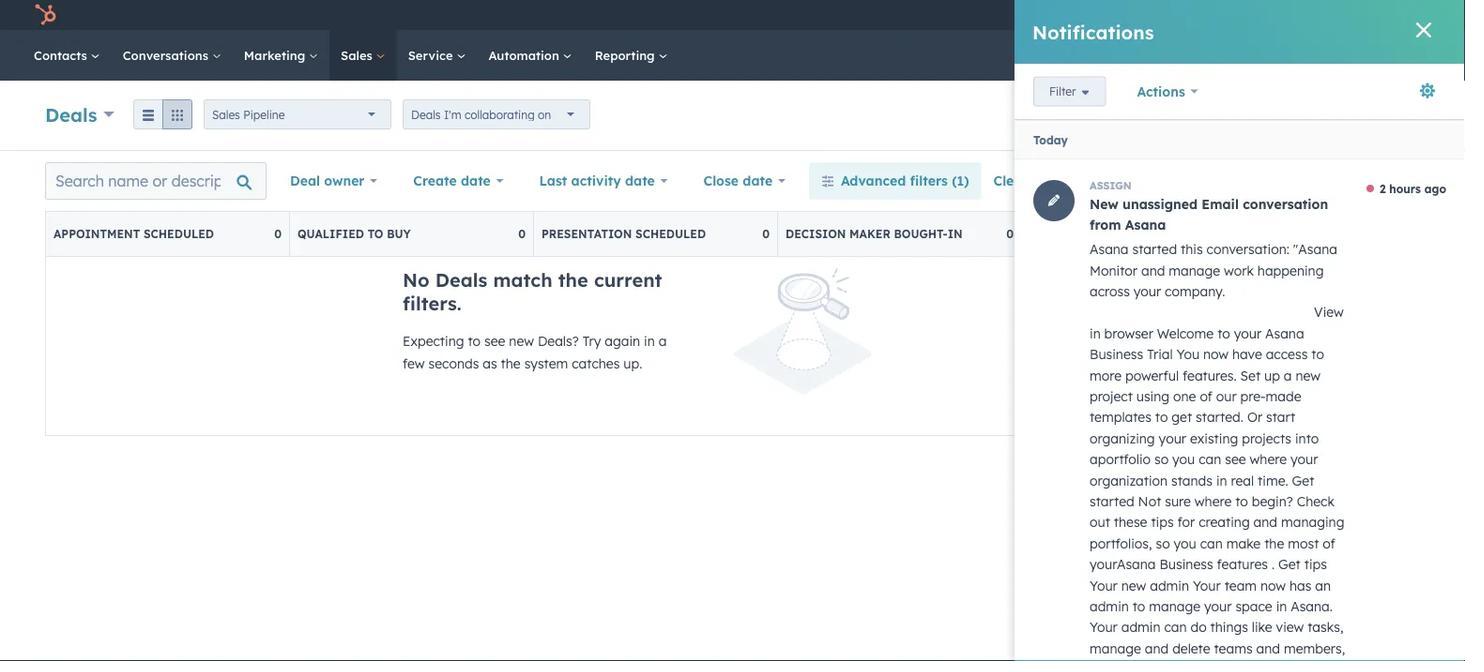 Task type: describe. For each thing, give the bounding box(es) containing it.
create deal
[[1343, 108, 1404, 122]]

as
[[483, 356, 497, 372]]

create date
[[413, 173, 491, 189]]

marketplaces image
[[1193, 8, 1210, 25]]

close
[[704, 173, 739, 189]]

automation link
[[477, 30, 584, 81]]

marketplaces button
[[1181, 0, 1221, 30]]

deals for deals i'm collaborating on
[[411, 107, 441, 122]]

new
[[509, 333, 534, 350]]

import button
[[1246, 100, 1316, 130]]

clear all
[[994, 173, 1049, 189]]

reporting
[[595, 47, 658, 63]]

notifications button
[[1288, 0, 1319, 30]]

deal owner button
[[278, 162, 390, 200]]

deals?
[[538, 333, 579, 350]]

last activity date button
[[527, 162, 680, 200]]

self
[[1355, 7, 1377, 23]]

date inside popup button
[[625, 173, 655, 189]]

system
[[524, 356, 568, 372]]

service
[[408, 47, 457, 63]]

Search name or description search field
[[45, 162, 267, 200]]

search button
[[1416, 39, 1448, 71]]

contract sent
[[1030, 227, 1127, 241]]

upgrade
[[1091, 8, 1142, 24]]

automation
[[488, 47, 563, 63]]

scheduled for appointment scheduled
[[144, 227, 214, 241]]

hubspot image
[[34, 4, 56, 26]]

the inside expecting to see new deals? try again in a few seconds as the system catches up.
[[501, 356, 521, 372]]

clear
[[994, 173, 1028, 189]]

seconds
[[428, 356, 479, 372]]

deal owner
[[290, 173, 365, 189]]

activity
[[571, 173, 621, 189]]

advanced filters (1)
[[841, 173, 969, 189]]

date for create date
[[461, 173, 491, 189]]

no
[[403, 268, 430, 292]]

conversations link
[[111, 30, 233, 81]]

all
[[1032, 173, 1049, 189]]

date for close date
[[743, 173, 773, 189]]

view
[[1367, 173, 1397, 189]]

in
[[644, 333, 655, 350]]

help image
[[1232, 8, 1249, 25]]

decision
[[786, 227, 846, 241]]

calling icon image
[[1153, 7, 1170, 24]]

presentation scheduled
[[542, 227, 706, 241]]

calling icon button
[[1146, 3, 1178, 27]]

in
[[948, 227, 963, 241]]

save
[[1331, 173, 1363, 189]]

deals inside no deals match the current filters.
[[435, 268, 488, 292]]

sales for sales pipeline
[[212, 107, 240, 122]]

expecting to see new deals? try again in a few seconds as the system catches up.
[[403, 333, 667, 372]]

advanced filters (1) button
[[809, 162, 981, 200]]

current
[[594, 268, 662, 292]]

deals button
[[45, 101, 115, 128]]

settings link
[[1260, 5, 1284, 25]]

owner
[[324, 173, 365, 189]]

advanced
[[841, 173, 906, 189]]

search image
[[1426, 49, 1439, 62]]

save view
[[1331, 173, 1397, 189]]

a
[[659, 333, 667, 350]]

sales for sales
[[341, 47, 376, 63]]

close date button
[[691, 162, 798, 200]]

buy
[[387, 227, 411, 241]]

no deals match the current filters.
[[403, 268, 662, 315]]

contacts
[[34, 47, 91, 63]]

sent
[[1096, 227, 1127, 241]]

qualified to buy
[[298, 227, 411, 241]]

group inside deals banner
[[133, 99, 192, 130]]



Task type: locate. For each thing, give the bounding box(es) containing it.
appointment
[[54, 227, 140, 241]]

create down i'm
[[413, 173, 457, 189]]

qualified
[[298, 227, 364, 241]]

to left buy
[[368, 227, 383, 241]]

ruby anderson image
[[1334, 7, 1351, 23]]

collaborating
[[465, 107, 535, 122]]

match
[[493, 268, 552, 292]]

0 vertical spatial sales
[[341, 47, 376, 63]]

date right close
[[743, 173, 773, 189]]

1 vertical spatial create
[[413, 173, 457, 189]]

filters
[[910, 173, 948, 189]]

save view button
[[1288, 162, 1420, 200]]

last
[[539, 173, 567, 189]]

deals down contacts link
[[45, 103, 97, 126]]

0 vertical spatial to
[[368, 227, 383, 241]]

to left see
[[468, 333, 481, 350]]

1 0 from the left
[[274, 227, 282, 241]]

settings image
[[1264, 8, 1280, 25]]

0 left qualified
[[274, 227, 282, 241]]

contacts link
[[23, 30, 111, 81]]

to
[[368, 227, 383, 241], [468, 333, 481, 350]]

create inside popup button
[[413, 173, 457, 189]]

to for expecting
[[468, 333, 481, 350]]

1 vertical spatial the
[[501, 356, 521, 372]]

1 horizontal spatial date
[[625, 173, 655, 189]]

again
[[605, 333, 640, 350]]

i'm
[[444, 107, 461, 122]]

0 left contract
[[1006, 227, 1014, 241]]

service link
[[397, 30, 477, 81]]

0 for decision maker bought-in
[[1006, 227, 1014, 241]]

2 horizontal spatial date
[[743, 173, 773, 189]]

0 for appointment scheduled
[[274, 227, 282, 241]]

notifications image
[[1295, 8, 1312, 25]]

deals
[[45, 103, 97, 126], [411, 107, 441, 122], [435, 268, 488, 292]]

the inside no deals match the current filters.
[[558, 268, 588, 292]]

hubspot link
[[23, 4, 70, 26]]

1 date from the left
[[461, 173, 491, 189]]

sales left service
[[341, 47, 376, 63]]

(1)
[[952, 173, 969, 189]]

create deal button
[[1327, 100, 1420, 130]]

few
[[403, 356, 425, 372]]

appointment scheduled
[[54, 227, 214, 241]]

help button
[[1225, 0, 1257, 30]]

0 horizontal spatial scheduled
[[144, 227, 214, 241]]

deals i'm collaborating on button
[[403, 99, 590, 130]]

0 vertical spatial create
[[1343, 108, 1378, 122]]

sales left "pipeline"
[[212, 107, 240, 122]]

deal
[[1381, 108, 1404, 122]]

pipeline
[[243, 107, 285, 122]]

scheduled down search name or description search field
[[144, 227, 214, 241]]

scheduled
[[144, 227, 214, 241], [635, 227, 706, 241]]

3 date from the left
[[743, 173, 773, 189]]

to inside expecting to see new deals? try again in a few seconds as the system catches up.
[[468, 333, 481, 350]]

actions button
[[1152, 100, 1235, 130]]

reporting link
[[584, 30, 679, 81]]

to for qualified
[[368, 227, 383, 241]]

0 horizontal spatial create
[[413, 173, 457, 189]]

expecting
[[403, 333, 464, 350]]

see
[[484, 333, 505, 350]]

self made button
[[1323, 0, 1441, 30]]

create date button
[[401, 162, 516, 200]]

1 vertical spatial to
[[468, 333, 481, 350]]

1 horizontal spatial sales
[[341, 47, 376, 63]]

0 for presentation scheduled
[[762, 227, 770, 241]]

1 vertical spatial sales
[[212, 107, 240, 122]]

create for create deal
[[1343, 108, 1378, 122]]

marketing
[[244, 47, 309, 63]]

create left deal
[[1343, 108, 1378, 122]]

Search HubSpot search field
[[1201, 39, 1431, 71]]

1 horizontal spatial the
[[558, 268, 588, 292]]

try
[[583, 333, 601, 350]]

1 horizontal spatial scheduled
[[635, 227, 706, 241]]

deals left i'm
[[411, 107, 441, 122]]

presentation
[[542, 227, 632, 241]]

sales
[[341, 47, 376, 63], [212, 107, 240, 122]]

0 horizontal spatial date
[[461, 173, 491, 189]]

up.
[[624, 356, 642, 372]]

catches
[[572, 356, 620, 372]]

conversations
[[123, 47, 212, 63]]

scheduled for presentation scheduled
[[635, 227, 706, 241]]

menu
[[1069, 0, 1443, 30]]

menu containing self made
[[1069, 0, 1443, 30]]

date down deals i'm collaborating on
[[461, 173, 491, 189]]

2 0 from the left
[[518, 227, 526, 241]]

maker
[[850, 227, 891, 241]]

group
[[133, 99, 192, 130]]

0 vertical spatial the
[[558, 268, 588, 292]]

date right 'activity'
[[625, 173, 655, 189]]

create
[[1343, 108, 1378, 122], [413, 173, 457, 189]]

sales pipeline button
[[204, 99, 391, 130]]

deals i'm collaborating on
[[411, 107, 551, 122]]

sales pipeline
[[212, 107, 285, 122]]

bought-
[[894, 227, 948, 241]]

1 horizontal spatial create
[[1343, 108, 1378, 122]]

3 0 from the left
[[762, 227, 770, 241]]

decision maker bought-in
[[786, 227, 963, 241]]

create for create date
[[413, 173, 457, 189]]

0 horizontal spatial to
[[368, 227, 383, 241]]

last activity date
[[539, 173, 655, 189]]

self made
[[1355, 7, 1413, 23]]

1 scheduled from the left
[[144, 227, 214, 241]]

filters.
[[403, 292, 461, 315]]

sales link
[[329, 30, 397, 81]]

close date
[[704, 173, 773, 189]]

sales inside popup button
[[212, 107, 240, 122]]

deal
[[290, 173, 320, 189]]

deals right no
[[435, 268, 488, 292]]

clear all button
[[981, 162, 1061, 200]]

0 horizontal spatial the
[[501, 356, 521, 372]]

scheduled up the current
[[635, 227, 706, 241]]

import
[[1262, 108, 1300, 122]]

upgrade image
[[1071, 8, 1088, 25]]

marketing link
[[233, 30, 329, 81]]

0
[[274, 227, 282, 241], [518, 227, 526, 241], [762, 227, 770, 241], [1006, 227, 1014, 241]]

1 horizontal spatial to
[[468, 333, 481, 350]]

contract
[[1030, 227, 1093, 241]]

0 for qualified to buy
[[518, 227, 526, 241]]

the right as
[[501, 356, 521, 372]]

0 left decision
[[762, 227, 770, 241]]

on
[[538, 107, 551, 122]]

made
[[1380, 7, 1413, 23]]

the down presentation
[[558, 268, 588, 292]]

create inside button
[[1343, 108, 1378, 122]]

deals banner
[[45, 95, 1420, 131]]

0 horizontal spatial sales
[[212, 107, 240, 122]]

deals for deals
[[45, 103, 97, 126]]

actions
[[1168, 108, 1208, 122]]

2 scheduled from the left
[[635, 227, 706, 241]]

0 up match
[[518, 227, 526, 241]]

2 date from the left
[[625, 173, 655, 189]]

4 0 from the left
[[1006, 227, 1014, 241]]



Task type: vqa. For each thing, say whether or not it's contained in the screenshot.
create
yes



